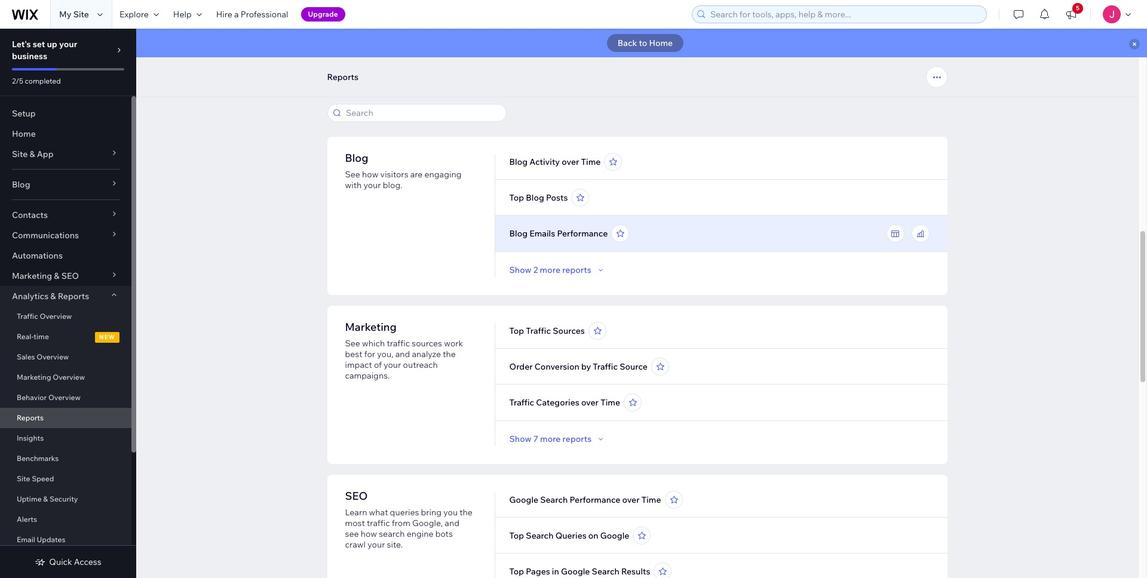 Task type: describe. For each thing, give the bounding box(es) containing it.
of
[[374, 360, 382, 370]]

seo learn what queries bring you the most traffic from google, and see how search engine bots crawl your site.
[[345, 489, 473, 550]]

real-time
[[17, 332, 49, 341]]

communications button
[[0, 225, 131, 246]]

google search performance over time
[[509, 495, 661, 505]]

home inside sidebar element
[[12, 128, 36, 139]]

app
[[37, 149, 54, 160]]

blog for blog
[[12, 179, 30, 190]]

impact
[[345, 360, 372, 370]]

& for site
[[30, 149, 35, 160]]

uptime & security link
[[0, 489, 131, 510]]

performance for search
[[570, 495, 620, 505]]

marketing & seo
[[12, 271, 79, 281]]

back to home alert
[[136, 29, 1147, 57]]

traffic inside seo learn what queries bring you the most traffic from google, and see how search engine bots crawl your site.
[[367, 518, 390, 529]]

crawl
[[345, 540, 366, 550]]

best
[[345, 349, 362, 360]]

new
[[99, 333, 115, 341]]

alerts link
[[0, 510, 131, 530]]

the inside marketing see which traffic sources work best for you, and analyze the impact of your outreach campaigns.
[[443, 349, 456, 360]]

learn for seo
[[345, 507, 367, 518]]

top for top search queries on google
[[509, 531, 524, 541]]

& for analytics
[[50, 291, 56, 302]]

email updates link
[[0, 530, 131, 550]]

engaging
[[425, 169, 462, 180]]

help
[[173, 9, 192, 20]]

analytics
[[12, 291, 49, 302]]

hire a professional link
[[209, 0, 295, 29]]

analyze
[[412, 349, 441, 360]]

overview for marketing overview
[[53, 373, 85, 382]]

what
[[369, 507, 388, 518]]

seo inside seo learn what queries bring you the most traffic from google, and see how search engine bots crawl your site.
[[345, 489, 368, 503]]

reports for reports button
[[327, 72, 359, 82]]

bookings learn how clients are booking and attending your services.
[[345, 72, 461, 112]]

back to home
[[618, 38, 673, 48]]

for
[[364, 349, 375, 360]]

show 7 more reports button
[[509, 434, 606, 445]]

sales
[[17, 353, 35, 361]]

top search queries on google
[[509, 531, 629, 541]]

a
[[234, 9, 239, 20]]

back
[[618, 38, 637, 48]]

performance for emails
[[557, 228, 608, 239]]

business
[[12, 51, 47, 62]]

which
[[362, 338, 385, 349]]

show 2 more reports button
[[509, 265, 606, 275]]

your inside seo learn what queries bring you the most traffic from google, and see how search engine bots crawl your site.
[[368, 540, 385, 550]]

email
[[17, 535, 35, 544]]

quick access
[[49, 557, 101, 568]]

set
[[33, 39, 45, 50]]

your inside the blog see how visitors are engaging with your blog.
[[364, 180, 381, 191]]

2
[[533, 265, 538, 275]]

insights
[[17, 434, 44, 443]]

conversion
[[535, 361, 579, 372]]

let's
[[12, 39, 31, 50]]

home link
[[0, 124, 131, 144]]

marketing overview link
[[0, 367, 131, 388]]

real-
[[17, 332, 34, 341]]

site & app button
[[0, 144, 131, 164]]

hire a professional
[[216, 9, 288, 20]]

traffic inside "traffic overview" link
[[17, 312, 38, 321]]

more for blog
[[540, 265, 560, 275]]

marketing for marketing overview
[[17, 373, 51, 382]]

blog for blog see how visitors are engaging with your blog.
[[345, 151, 368, 165]]

uptime
[[17, 495, 42, 504]]

email updates
[[17, 535, 65, 544]]

my
[[59, 9, 71, 20]]

sources
[[553, 326, 585, 336]]

0 horizontal spatial google
[[509, 495, 538, 505]]

in
[[552, 566, 559, 577]]

access
[[74, 557, 101, 568]]

blog see how visitors are engaging with your blog.
[[345, 151, 462, 191]]

your inside marketing see which traffic sources work best for you, and analyze the impact of your outreach campaigns.
[[384, 360, 401, 370]]

most
[[345, 518, 365, 529]]

reports for reports link
[[17, 413, 44, 422]]

campaigns.
[[345, 370, 390, 381]]

how for blog
[[362, 169, 378, 180]]

traffic categories over time
[[509, 397, 620, 408]]

with
[[345, 180, 362, 191]]

show for blog
[[509, 265, 532, 275]]

top for top traffic sources
[[509, 326, 524, 336]]

engine
[[407, 529, 434, 540]]

upgrade button
[[301, 7, 345, 22]]

traffic left sources
[[526, 326, 551, 336]]

marketing for marketing & seo
[[12, 271, 52, 281]]

alerts
[[17, 515, 37, 524]]

back to home button
[[607, 34, 684, 52]]

show for marketing
[[509, 434, 532, 445]]

activity
[[529, 157, 560, 167]]

automations
[[12, 250, 63, 261]]

overview for behavior overview
[[48, 393, 81, 402]]

traffic overview link
[[0, 307, 131, 327]]

sources
[[412, 338, 442, 349]]

bookings
[[345, 72, 393, 86]]

posts
[[546, 192, 568, 203]]

and inside marketing see which traffic sources work best for you, and analyze the impact of your outreach campaigns.
[[395, 349, 410, 360]]

blog activity over time
[[509, 157, 601, 167]]

hire
[[216, 9, 232, 20]]

search for google
[[540, 495, 568, 505]]

seo inside dropdown button
[[61, 271, 79, 281]]

time
[[34, 332, 49, 341]]

see for blog
[[345, 169, 360, 180]]

behavior overview
[[17, 393, 81, 402]]

show 7 more reports
[[509, 434, 592, 445]]

security
[[50, 495, 78, 504]]

by
[[581, 361, 591, 372]]

reports for marketing
[[563, 434, 592, 445]]

2 horizontal spatial over
[[622, 495, 640, 505]]

help button
[[166, 0, 209, 29]]

sales overview link
[[0, 347, 131, 367]]

you,
[[377, 349, 393, 360]]

Search for tools, apps, help & more... field
[[707, 6, 983, 23]]

my site
[[59, 9, 89, 20]]

results
[[621, 566, 650, 577]]



Task type: vqa. For each thing, say whether or not it's contained in the screenshot.
Generate AI Text
no



Task type: locate. For each thing, give the bounding box(es) containing it.
up
[[47, 39, 57, 50]]

more right "7"
[[540, 434, 561, 445]]

1 vertical spatial how
[[362, 169, 378, 180]]

over for activity
[[562, 157, 579, 167]]

marketing up analytics
[[12, 271, 52, 281]]

1 vertical spatial the
[[460, 507, 473, 518]]

1 vertical spatial are
[[410, 169, 423, 180]]

2/5
[[12, 76, 23, 85]]

reports inside button
[[327, 72, 359, 82]]

1 reports from the top
[[562, 265, 591, 275]]

google right on
[[600, 531, 629, 541]]

updates
[[37, 535, 65, 544]]

2 horizontal spatial google
[[600, 531, 629, 541]]

marketing up the behavior
[[17, 373, 51, 382]]

seo down automations "link"
[[61, 271, 79, 281]]

booking
[[429, 90, 461, 101]]

1 horizontal spatial seo
[[345, 489, 368, 503]]

3 top from the top
[[509, 531, 524, 541]]

google right "in"
[[561, 566, 590, 577]]

1 vertical spatial performance
[[570, 495, 620, 505]]

reports down the traffic categories over time
[[563, 434, 592, 445]]

how inside the blog see how visitors are engaging with your blog.
[[362, 169, 378, 180]]

traffic right by
[[593, 361, 618, 372]]

site
[[73, 9, 89, 20], [12, 149, 28, 160], [17, 474, 30, 483]]

top for top pages in google search results
[[509, 566, 524, 577]]

performance up on
[[570, 495, 620, 505]]

& right uptime
[[43, 495, 48, 504]]

traffic down analytics
[[17, 312, 38, 321]]

how right see
[[361, 529, 377, 540]]

blog for blog activity over time
[[509, 157, 528, 167]]

reports down blog emails performance
[[562, 265, 591, 275]]

your inside 'bookings learn how clients are booking and attending your services.'
[[401, 101, 419, 112]]

2 vertical spatial site
[[17, 474, 30, 483]]

marketing & seo button
[[0, 266, 131, 286]]

site left app
[[12, 149, 28, 160]]

search
[[540, 495, 568, 505], [526, 531, 554, 541], [592, 566, 619, 577]]

site left speed
[[17, 474, 30, 483]]

overview inside sales overview link
[[37, 353, 69, 361]]

are for bookings
[[415, 90, 427, 101]]

show left 2
[[509, 265, 532, 275]]

visitors
[[380, 169, 408, 180]]

seo up most
[[345, 489, 368, 503]]

0 vertical spatial search
[[540, 495, 568, 505]]

google
[[509, 495, 538, 505], [600, 531, 629, 541], [561, 566, 590, 577]]

and left attending
[[345, 101, 360, 112]]

1 vertical spatial traffic
[[367, 518, 390, 529]]

site for site speed
[[17, 474, 30, 483]]

0 vertical spatial traffic
[[387, 338, 410, 349]]

more for marketing
[[540, 434, 561, 445]]

over
[[562, 157, 579, 167], [581, 397, 599, 408], [622, 495, 640, 505]]

home inside button
[[649, 38, 673, 48]]

0 vertical spatial over
[[562, 157, 579, 167]]

order
[[509, 361, 533, 372]]

learn for bookings
[[345, 90, 367, 101]]

top for top blog posts
[[509, 192, 524, 203]]

1 vertical spatial learn
[[345, 507, 367, 518]]

1 vertical spatial and
[[395, 349, 410, 360]]

setup
[[12, 108, 36, 119]]

over for categories
[[581, 397, 599, 408]]

to
[[639, 38, 647, 48]]

site speed link
[[0, 469, 131, 489]]

the inside seo learn what queries bring you the most traffic from google, and see how search engine bots crawl your site.
[[460, 507, 473, 518]]

queries
[[390, 507, 419, 518]]

search for top
[[526, 531, 554, 541]]

0 vertical spatial the
[[443, 349, 456, 360]]

0 vertical spatial reports
[[562, 265, 591, 275]]

overview down analytics & reports
[[40, 312, 72, 321]]

1 horizontal spatial reports
[[58, 291, 89, 302]]

0 vertical spatial reports
[[327, 72, 359, 82]]

and right you,
[[395, 349, 410, 360]]

& inside dropdown button
[[54, 271, 59, 281]]

2 horizontal spatial and
[[445, 518, 459, 529]]

0 horizontal spatial the
[[443, 349, 456, 360]]

0 vertical spatial how
[[369, 90, 385, 101]]

time for traffic categories over time
[[601, 397, 620, 408]]

are
[[415, 90, 427, 101], [410, 169, 423, 180]]

2 vertical spatial google
[[561, 566, 590, 577]]

completed
[[25, 76, 61, 85]]

blog left 'emails'
[[509, 228, 528, 239]]

you
[[443, 507, 458, 518]]

1 vertical spatial marketing
[[345, 320, 397, 334]]

7
[[533, 434, 538, 445]]

see inside the blog see how visitors are engaging with your blog.
[[345, 169, 360, 180]]

site.
[[387, 540, 403, 550]]

learn down bookings
[[345, 90, 367, 101]]

1 see from the top
[[345, 169, 360, 180]]

see left the blog.
[[345, 169, 360, 180]]

overview
[[40, 312, 72, 321], [37, 353, 69, 361], [53, 373, 85, 382], [48, 393, 81, 402]]

google up "top search queries on google"
[[509, 495, 538, 505]]

more right 2
[[540, 265, 560, 275]]

2 vertical spatial reports
[[17, 413, 44, 422]]

the right you
[[460, 507, 473, 518]]

learn up see
[[345, 507, 367, 518]]

your right the with
[[364, 180, 381, 191]]

the
[[443, 349, 456, 360], [460, 507, 473, 518]]

google,
[[412, 518, 443, 529]]

1 show from the top
[[509, 265, 532, 275]]

quick
[[49, 557, 72, 568]]

sidebar element
[[0, 29, 136, 578]]

marketing inside marketing see which traffic sources work best for you, and analyze the impact of your outreach campaigns.
[[345, 320, 397, 334]]

0 vertical spatial seo
[[61, 271, 79, 281]]

how down bookings
[[369, 90, 385, 101]]

blog.
[[383, 180, 402, 191]]

see for marketing
[[345, 338, 360, 349]]

2 top from the top
[[509, 326, 524, 336]]

0 vertical spatial are
[[415, 90, 427, 101]]

0 horizontal spatial reports
[[17, 413, 44, 422]]

0 vertical spatial performance
[[557, 228, 608, 239]]

top left pages
[[509, 566, 524, 577]]

blog up the with
[[345, 151, 368, 165]]

are right visitors
[[410, 169, 423, 180]]

0 vertical spatial more
[[540, 265, 560, 275]]

& for uptime
[[43, 495, 48, 504]]

overview for sales overview
[[37, 353, 69, 361]]

source
[[620, 361, 648, 372]]

blog inside the blog see how visitors are engaging with your blog.
[[345, 151, 368, 165]]

your
[[59, 39, 77, 50], [401, 101, 419, 112], [364, 180, 381, 191], [384, 360, 401, 370], [368, 540, 385, 550]]

1 learn from the top
[[345, 90, 367, 101]]

and right bring
[[445, 518, 459, 529]]

1 horizontal spatial google
[[561, 566, 590, 577]]

your right "up"
[[59, 39, 77, 50]]

0 horizontal spatial seo
[[61, 271, 79, 281]]

1 vertical spatial site
[[12, 149, 28, 160]]

0 vertical spatial learn
[[345, 90, 367, 101]]

2 see from the top
[[345, 338, 360, 349]]

how for bookings
[[369, 90, 385, 101]]

from
[[392, 518, 410, 529]]

are up search field
[[415, 90, 427, 101]]

time for blog activity over time
[[581, 157, 601, 167]]

reports button
[[321, 68, 364, 86]]

0 horizontal spatial over
[[562, 157, 579, 167]]

explore
[[119, 9, 149, 20]]

2 reports from the top
[[563, 434, 592, 445]]

quick access button
[[35, 557, 101, 568]]

2 vertical spatial time
[[642, 495, 661, 505]]

marketing
[[12, 271, 52, 281], [345, 320, 397, 334], [17, 373, 51, 382]]

1 horizontal spatial and
[[395, 349, 410, 360]]

top
[[509, 192, 524, 203], [509, 326, 524, 336], [509, 531, 524, 541], [509, 566, 524, 577]]

1 vertical spatial home
[[12, 128, 36, 139]]

1 top from the top
[[509, 192, 524, 203]]

0 vertical spatial time
[[581, 157, 601, 167]]

overview inside "marketing overview" link
[[53, 373, 85, 382]]

traffic right the which on the bottom of the page
[[387, 338, 410, 349]]

1 horizontal spatial home
[[649, 38, 673, 48]]

& left app
[[30, 149, 35, 160]]

on
[[588, 531, 599, 541]]

analytics & reports
[[12, 291, 89, 302]]

site for site & app
[[12, 149, 28, 160]]

marketing inside dropdown button
[[12, 271, 52, 281]]

your inside let's set up your business
[[59, 39, 77, 50]]

search up "top search queries on google"
[[540, 495, 568, 505]]

site & app
[[12, 149, 54, 160]]

search left queries at the bottom of the page
[[526, 531, 554, 541]]

the right analyze
[[443, 349, 456, 360]]

search left 'results' at the right bottom of the page
[[592, 566, 619, 577]]

performance right 'emails'
[[557, 228, 608, 239]]

blog for blog emails performance
[[509, 228, 528, 239]]

2 vertical spatial how
[[361, 529, 377, 540]]

home right to
[[649, 38, 673, 48]]

insights link
[[0, 428, 131, 449]]

traffic
[[17, 312, 38, 321], [526, 326, 551, 336], [593, 361, 618, 372], [509, 397, 534, 408]]

2/5 completed
[[12, 76, 61, 85]]

reports link
[[0, 408, 131, 428]]

work
[[444, 338, 463, 349]]

site right my
[[73, 9, 89, 20]]

2 vertical spatial and
[[445, 518, 459, 529]]

your left services.
[[401, 101, 419, 112]]

see inside marketing see which traffic sources work best for you, and analyze the impact of your outreach campaigns.
[[345, 338, 360, 349]]

top up order
[[509, 326, 524, 336]]

contacts button
[[0, 205, 131, 225]]

analytics & reports button
[[0, 286, 131, 307]]

traffic left from
[[367, 518, 390, 529]]

reports inside popup button
[[58, 291, 89, 302]]

marketing up the which on the bottom of the page
[[345, 320, 397, 334]]

1 vertical spatial show
[[509, 434, 532, 445]]

how inside 'bookings learn how clients are booking and attending your services.'
[[369, 90, 385, 101]]

are inside 'bookings learn how clients are booking and attending your services.'
[[415, 90, 427, 101]]

2 vertical spatial marketing
[[17, 373, 51, 382]]

4 top from the top
[[509, 566, 524, 577]]

show
[[509, 265, 532, 275], [509, 434, 532, 445]]

let's set up your business
[[12, 39, 77, 62]]

see
[[345, 169, 360, 180], [345, 338, 360, 349]]

blog inside popup button
[[12, 179, 30, 190]]

outreach
[[403, 360, 438, 370]]

2 horizontal spatial reports
[[327, 72, 359, 82]]

blog left the "activity"
[[509, 157, 528, 167]]

your right of
[[384, 360, 401, 370]]

1 horizontal spatial the
[[460, 507, 473, 518]]

marketing see which traffic sources work best for you, and analyze the impact of your outreach campaigns.
[[345, 320, 463, 381]]

learn inside 'bookings learn how clients are booking and attending your services.'
[[345, 90, 367, 101]]

& up analytics & reports
[[54, 271, 59, 281]]

how right the with
[[362, 169, 378, 180]]

0 vertical spatial marketing
[[12, 271, 52, 281]]

benchmarks
[[17, 454, 59, 463]]

1 horizontal spatial over
[[581, 397, 599, 408]]

top left queries at the bottom of the page
[[509, 531, 524, 541]]

and inside 'bookings learn how clients are booking and attending your services.'
[[345, 101, 360, 112]]

overview down "marketing overview" link
[[48, 393, 81, 402]]

0 vertical spatial show
[[509, 265, 532, 275]]

traffic down order
[[509, 397, 534, 408]]

0 vertical spatial site
[[73, 9, 89, 20]]

bring
[[421, 507, 442, 518]]

see
[[345, 529, 359, 540]]

2 show from the top
[[509, 434, 532, 445]]

2 learn from the top
[[345, 507, 367, 518]]

top left posts
[[509, 192, 524, 203]]

and inside seo learn what queries bring you the most traffic from google, and see how search engine bots crawl your site.
[[445, 518, 459, 529]]

& for marketing
[[54, 271, 59, 281]]

home down setup
[[12, 128, 36, 139]]

traffic inside marketing see which traffic sources work best for you, and analyze the impact of your outreach campaigns.
[[387, 338, 410, 349]]

2 vertical spatial search
[[592, 566, 619, 577]]

setup link
[[0, 103, 131, 124]]

communications
[[12, 230, 79, 241]]

2 vertical spatial over
[[622, 495, 640, 505]]

5 button
[[1058, 0, 1084, 29]]

your left site. on the bottom left of the page
[[368, 540, 385, 550]]

0 vertical spatial home
[[649, 38, 673, 48]]

search
[[379, 529, 405, 540]]

1 vertical spatial time
[[601, 397, 620, 408]]

upgrade
[[308, 10, 338, 19]]

attending
[[362, 101, 399, 112]]

blog emails performance
[[509, 228, 608, 239]]

see left for
[[345, 338, 360, 349]]

0 horizontal spatial home
[[12, 128, 36, 139]]

1 vertical spatial search
[[526, 531, 554, 541]]

1 vertical spatial reports
[[58, 291, 89, 302]]

0 vertical spatial see
[[345, 169, 360, 180]]

are inside the blog see how visitors are engaging with your blog.
[[410, 169, 423, 180]]

performance
[[557, 228, 608, 239], [570, 495, 620, 505]]

1 vertical spatial reports
[[563, 434, 592, 445]]

blog left posts
[[526, 192, 544, 203]]

blog up contacts
[[12, 179, 30, 190]]

bots
[[435, 529, 453, 540]]

show left "7"
[[509, 434, 532, 445]]

reports for blog
[[562, 265, 591, 275]]

learn
[[345, 90, 367, 101], [345, 507, 367, 518]]

pages
[[526, 566, 550, 577]]

how inside seo learn what queries bring you the most traffic from google, and see how search engine bots crawl your site.
[[361, 529, 377, 540]]

1 vertical spatial more
[[540, 434, 561, 445]]

0 horizontal spatial and
[[345, 101, 360, 112]]

0 vertical spatial and
[[345, 101, 360, 112]]

overview for traffic overview
[[40, 312, 72, 321]]

1 vertical spatial seo
[[345, 489, 368, 503]]

0 vertical spatial google
[[509, 495, 538, 505]]

overview up marketing overview
[[37, 353, 69, 361]]

& down marketing & seo
[[50, 291, 56, 302]]

overview inside "behavior overview" link
[[48, 393, 81, 402]]

order conversion by traffic source
[[509, 361, 648, 372]]

uptime & security
[[17, 495, 78, 504]]

1 vertical spatial see
[[345, 338, 360, 349]]

site inside popup button
[[12, 149, 28, 160]]

learn inside seo learn what queries bring you the most traffic from google, and see how search engine bots crawl your site.
[[345, 507, 367, 518]]

overview inside "traffic overview" link
[[40, 312, 72, 321]]

1 vertical spatial over
[[581, 397, 599, 408]]

are for blog
[[410, 169, 423, 180]]

1 vertical spatial google
[[600, 531, 629, 541]]

Search field
[[342, 105, 502, 121]]

overview down sales overview link on the bottom of the page
[[53, 373, 85, 382]]

clients
[[387, 90, 413, 101]]

traffic overview
[[17, 312, 72, 321]]

marketing for marketing see which traffic sources work best for you, and analyze the impact of your outreach campaigns.
[[345, 320, 397, 334]]



